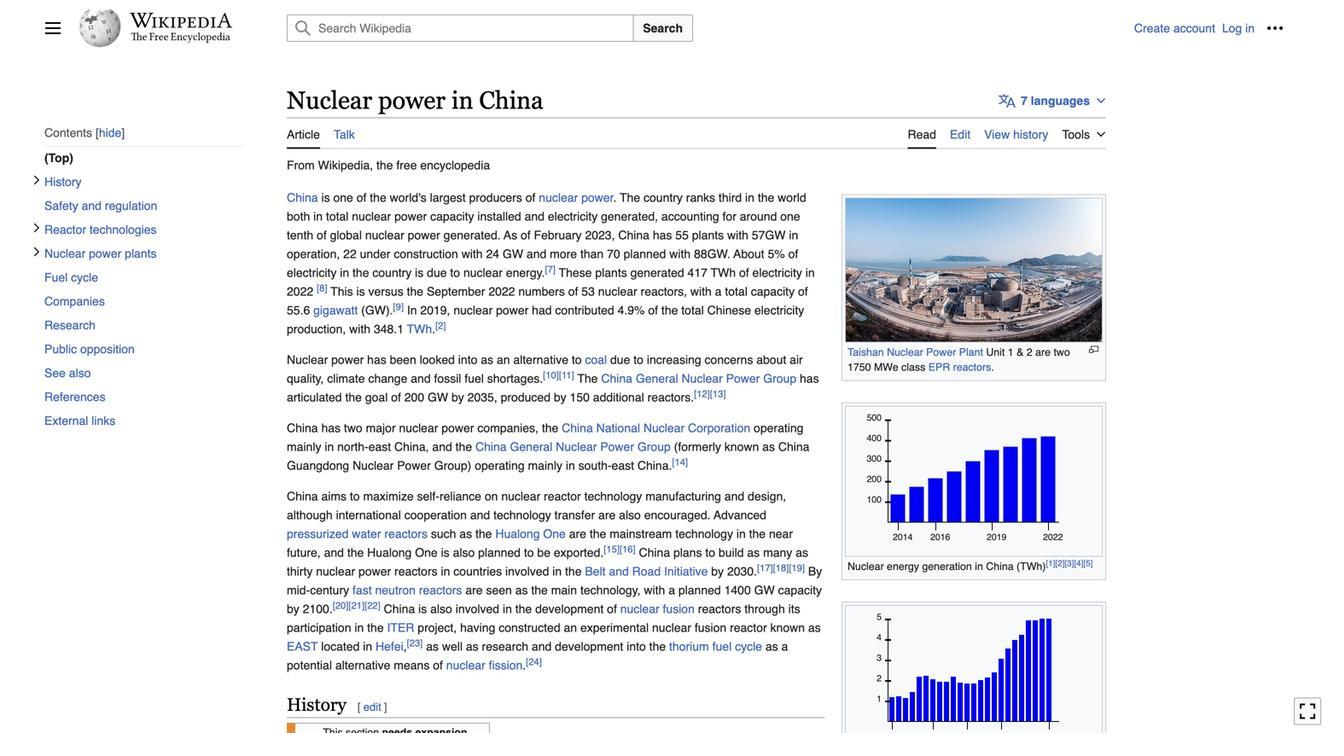 Task type: vqa. For each thing, say whether or not it's contained in the screenshot.
And within OPERATING MAINLY IN NORTH-EAST CHINA, AND THE
yes



Task type: locate. For each thing, give the bounding box(es) containing it.
reactor for nuclear
[[544, 490, 581, 503]]

contents
[[44, 126, 92, 140]]

[4]
[[1075, 559, 1084, 569]]

[5]
[[1084, 559, 1093, 569]]

involved
[[505, 565, 549, 579], [456, 603, 500, 616]]

to
[[450, 266, 460, 280], [572, 353, 582, 367], [634, 353, 644, 367], [350, 490, 360, 503], [524, 546, 534, 560], [706, 546, 716, 560]]

the down climate
[[345, 391, 362, 404]]

nuclear power has been looked into as an alternative to coal
[[287, 353, 607, 367]]

reactors inside china plans to build as many as thirty nuclear power reactors in countries involved in the
[[395, 565, 438, 579]]

2 horizontal spatial gw
[[754, 584, 775, 597]]

china inside [10] [11] the china general nuclear power group
[[601, 372, 633, 386]]

nuclear inside in 2019, nuclear power had contributed 4.9% of the total chinese electricity production, with 348.1
[[454, 304, 493, 317]]

in right generation
[[975, 561, 984, 573]]

2 vertical spatial technology
[[676, 527, 733, 541]]

gw
[[503, 247, 523, 261], [428, 391, 448, 404], [754, 584, 775, 597]]

2022 inside this is versus the september 2022 numbers of 53 nuclear reactors, with a total capacity of 55.6
[[489, 285, 515, 299]]

1 horizontal spatial hualong
[[496, 527, 540, 541]]

gw down as
[[503, 247, 523, 261]]

with up nuclear fusion link
[[644, 584, 665, 597]]

gw inside has articulated the goal of 200 gw by 2035, produced by 150 additional reactors.
[[428, 391, 448, 404]]

china inside china plans to build as many as thirty nuclear power reactors in countries involved in the
[[639, 546, 670, 560]]

[2] inside 'nuclear energy generation in china (twh) [1] [2] [3] [4] [5]'
[[1056, 559, 1065, 569]]

nuclear inside 'nuclear energy generation in china (twh) [1] [2] [3] [4] [5]'
[[848, 561, 884, 573]]

and inside the are the mainstream technology in the near future, and the hualong one is also planned to be exported.
[[324, 546, 344, 560]]

world's
[[390, 191, 427, 205]]

to up september
[[450, 266, 460, 280]]

fuel
[[465, 372, 484, 386], [713, 640, 732, 654]]

the down reactors,
[[662, 304, 678, 317]]

a down initiative
[[669, 584, 675, 597]]

safety and regulation link
[[44, 194, 244, 218]]

reactors inside china aims to maximize self-reliance on nuclear reactor technology manufacturing and design, although international cooperation and technology transfer are also encouraged.  advanced pressurized water reactors such as the hualong one
[[385, 527, 428, 541]]

energy.
[[506, 266, 545, 280]]

1 horizontal spatial plants
[[595, 266, 627, 280]]

fuel right thorium
[[713, 640, 732, 654]]

as down through
[[766, 640, 778, 654]]

2 horizontal spatial plants
[[692, 229, 724, 242]]

1 vertical spatial an
[[564, 621, 577, 635]]

reactor inside china aims to maximize self-reliance on nuclear reactor technology manufacturing and design, although international cooperation and technology transfer are also encouraged.  advanced pressurized water reactors such as the hualong one
[[544, 490, 581, 503]]

china national nuclear corporation link
[[562, 422, 751, 435]]

gigawatt (gw). [9]
[[313, 302, 404, 317]]

0 horizontal spatial [2] link
[[436, 321, 446, 331]]

the up [15]
[[590, 527, 607, 541]]

1 vertical spatial the
[[578, 372, 598, 386]]

twh down in
[[407, 322, 432, 336]]

to inside china plans to build as many as thirty nuclear power reactors in countries involved in the
[[706, 546, 716, 560]]

the inside . the country ranks third in the world both in total nuclear power capacity installed and electricity generated, accounting for around one tenth of global nuclear power generated. as of february 2023, china has 55 plants with 57gw in operation, 22 under construction with 24 gw and more than 70 planned with 88gw. about 5% of electricity in the country is due to nuclear energy.
[[620, 191, 640, 205]]

the up 150
[[578, 372, 598, 386]]

of inside as a potential alternative means of
[[433, 659, 443, 673]]

total up global
[[326, 210, 349, 223]]

and up technology, on the bottom left
[[609, 565, 629, 579]]

0 horizontal spatial one
[[333, 191, 353, 205]]

articulated
[[287, 391, 342, 404]]

the inside reactors through its participation in the
[[367, 621, 384, 635]]

edit
[[364, 701, 381, 714]]

hualong inside the are the mainstream technology in the near future, and the hualong one is also planned to be exported.
[[367, 546, 412, 560]]

total inside this is versus the september 2022 numbers of 53 nuclear reactors, with a total capacity of 55.6
[[725, 285, 748, 299]]

power down national
[[601, 440, 634, 454]]

200 down change
[[405, 391, 424, 404]]

the inside china aims to maximize self-reliance on nuclear reactor technology manufacturing and design, although international cooperation and technology transfer are also encouraged.  advanced pressurized water reactors such as the hualong one
[[476, 527, 492, 541]]

0 vertical spatial east
[[369, 440, 391, 454]]

1 horizontal spatial 1
[[1008, 346, 1014, 359]]

2022 up [1]
[[1043, 532, 1063, 543]]

2022 inside these plants generated 417 twh of electricity in 2022
[[287, 285, 313, 299]]

[2] inside twh . [2]
[[436, 321, 446, 331]]

of inside [20] [21] [22] china is also involved in the development of nuclear fusion
[[607, 603, 617, 616]]

power up generated,
[[582, 191, 614, 205]]

as up the design,
[[763, 440, 775, 454]]

1 horizontal spatial known
[[771, 621, 805, 635]]

transfer
[[555, 509, 595, 522]]

nuclear up the experimental on the left bottom of page
[[621, 603, 660, 616]]

[21]
[[349, 601, 365, 611]]

see also link
[[44, 361, 244, 385]]

are up exported.
[[569, 527, 587, 541]]

in inside [20] [21] [22] china is also involved in the development of nuclear fusion
[[503, 603, 512, 616]]

encyclopedia
[[420, 159, 490, 172]]

operating right corporation
[[754, 422, 804, 435]]

of right goal
[[391, 391, 401, 404]]

talk
[[334, 128, 355, 141]]

and up [24]
[[532, 640, 552, 654]]

0 vertical spatial alternative
[[514, 353, 569, 367]]

is inside [20] [21] [22] china is also involved in the development of nuclear fusion
[[419, 603, 427, 616]]

2022 up 55.6
[[287, 285, 313, 299]]

0 vertical spatial the
[[620, 191, 640, 205]]

0 vertical spatial country
[[644, 191, 683, 205]]

1 horizontal spatial involved
[[505, 565, 549, 579]]

reactor up transfer
[[544, 490, 581, 503]]

power inside (formerly known as china guangdong nuclear power group) operating mainly in south-east china.
[[397, 459, 431, 473]]

[2] down 2019,
[[436, 321, 446, 331]]

0 horizontal spatial technology
[[494, 509, 551, 522]]

0 vertical spatial x small image
[[32, 223, 42, 233]]

1 vertical spatial technology
[[494, 509, 551, 522]]

fullscreen image
[[1300, 703, 1317, 720]]

0 vertical spatial a
[[715, 285, 722, 299]]

2 horizontal spatial planned
[[679, 584, 721, 597]]

into inside iter project, having constructed an experimental nuclear fusion reactor known as east located in hefei , [23] as well as research and development into the thorium fuel cycle
[[627, 640, 646, 654]]

hualong up the be
[[496, 527, 540, 541]]

0 vertical spatial 200
[[405, 391, 424, 404]]

with down gigawatt (gw). [9]
[[349, 322, 371, 336]]

major
[[366, 422, 396, 435]]

7 languages
[[1021, 94, 1090, 107]]

electricity
[[548, 210, 598, 223], [287, 266, 337, 280], [753, 266, 803, 280], [755, 304, 805, 317]]

plants down reactor technologies link at the left
[[125, 247, 157, 260]]

group up "china."
[[638, 440, 671, 454]]

nuclear up february
[[539, 191, 578, 205]]

hide
[[99, 126, 121, 140]]

x small image
[[32, 223, 42, 233], [32, 247, 42, 257]]

1 horizontal spatial twh
[[711, 266, 736, 280]]

menu image
[[44, 20, 61, 37]]

and down looked
[[411, 372, 431, 386]]

1 horizontal spatial group
[[764, 372, 797, 386]]

project,
[[418, 621, 457, 635]]

mainly
[[287, 440, 321, 454], [528, 459, 563, 473]]

0 horizontal spatial plants
[[125, 247, 157, 260]]

nuclear down september
[[454, 304, 493, 317]]

0 vertical spatial total
[[326, 210, 349, 223]]

also inside [20] [21] [22] china is also involved in the development of nuclear fusion
[[430, 603, 452, 616]]

as up "[17]"
[[747, 546, 760, 560]]

0 vertical spatial due
[[427, 266, 447, 280]]

as right such
[[460, 527, 472, 541]]

1 vertical spatial one
[[781, 210, 801, 223]]

accounting
[[662, 210, 720, 223]]

0 horizontal spatial east
[[369, 440, 391, 454]]

1 horizontal spatial history
[[287, 695, 347, 715]]

1 vertical spatial known
[[771, 621, 805, 635]]

1 horizontal spatial fuel
[[713, 640, 732, 654]]

1 vertical spatial china general nuclear power group link
[[476, 440, 671, 454]]

and inside "operating mainly in north-east china, and the"
[[432, 440, 452, 454]]

0 vertical spatial fuel
[[465, 372, 484, 386]]

the left main
[[531, 584, 548, 597]]

epr
[[929, 361, 950, 374]]

read link
[[908, 118, 937, 149]]

to right aims
[[350, 490, 360, 503]]

total inside . the country ranks third in the world both in total nuclear power capacity installed and electricity generated, accounting for around one tenth of global nuclear power generated. as of february 2023, china has 55 plants with 57gw in operation, 22 under construction with 24 gw and more than 70 planned with 88gw. about 5% of electricity in the country is due to nuclear energy.
[[326, 210, 349, 223]]

the inside [20] [21] [22] china is also involved in the development of nuclear fusion
[[516, 603, 532, 616]]

4
[[877, 633, 882, 643]]

unit
[[987, 346, 1005, 359]]

general
[[636, 372, 679, 386], [510, 440, 553, 454]]

1 horizontal spatial operating
[[754, 422, 804, 435]]

due right the coal link
[[611, 353, 630, 367]]

1 vertical spatial x small image
[[32, 247, 42, 257]]

with inside are seen as the main technology, with a planned 1400 gw capacity by 2100.
[[644, 584, 665, 597]]

1 horizontal spatial cycle
[[735, 640, 762, 654]]

200 up 100
[[867, 474, 882, 485]]

hualong
[[496, 527, 540, 541], [367, 546, 412, 560]]

group down about
[[764, 372, 797, 386]]

the inside "operating mainly in north-east china, and the"
[[456, 440, 472, 454]]

1 horizontal spatial [2]
[[1056, 559, 1065, 569]]

reactors inside reactors through its participation in the
[[698, 603, 741, 616]]

are right &
[[1036, 346, 1051, 359]]

looked
[[420, 353, 455, 367]]

china.
[[638, 459, 672, 473]]

coal
[[585, 353, 607, 367]]

x small image for nuclear
[[32, 247, 42, 257]]

0 vertical spatial general
[[636, 372, 679, 386]]

1 horizontal spatial one
[[781, 210, 801, 223]]

electricity up [8] link
[[287, 266, 337, 280]]

[2] link left the [4]
[[1056, 559, 1065, 569]]

is inside the are the mainstream technology in the near future, and the hualong one is also planned to be exported.
[[441, 546, 450, 560]]

reactor for fusion
[[730, 621, 767, 635]]

2 horizontal spatial a
[[782, 640, 788, 654]]

language progressive image
[[999, 92, 1016, 109]]

known
[[725, 440, 759, 454], [771, 621, 805, 635]]

0 horizontal spatial one
[[415, 546, 438, 560]]

1 vertical spatial history
[[287, 695, 347, 715]]

[9]
[[393, 302, 404, 312]]

&
[[1017, 346, 1024, 359]]

fusion down initiative
[[663, 603, 695, 616]]

due down construction
[[427, 266, 447, 280]]

public
[[44, 342, 77, 356]]

the up generated,
[[620, 191, 640, 205]]

0 vertical spatial known
[[725, 440, 759, 454]]

in up the encyclopedia
[[452, 86, 473, 114]]

1 vertical spatial twh
[[407, 322, 432, 336]]

x small image for reactor
[[32, 223, 42, 233]]

1 x small image from the top
[[32, 223, 42, 233]]

200 inside has articulated the goal of 200 gw by 2035, produced by 150 additional reactors.
[[405, 391, 424, 404]]

fuel inside due to increasing concerns about air quality, climate change and fossil fuel shortages.
[[465, 372, 484, 386]]

nuclear up south-
[[556, 440, 597, 454]]

2 vertical spatial a
[[782, 640, 788, 654]]

planned inside the are the mainstream technology in the near future, and the hualong one is also planned to be exported.
[[478, 546, 521, 560]]

1 vertical spatial total
[[725, 285, 748, 299]]

is up gigawatt (gw). [9]
[[356, 285, 365, 299]]

0 horizontal spatial fuel
[[465, 372, 484, 386]]

is down construction
[[415, 266, 424, 280]]

to left build
[[706, 546, 716, 560]]

1 vertical spatial [2] link
[[1056, 559, 1065, 569]]

[2]
[[436, 321, 446, 331], [1056, 559, 1065, 569]]

1 vertical spatial 2
[[877, 674, 882, 684]]

general down china has two major nuclear power companies, the china national nuclear corporation
[[510, 440, 553, 454]]

the inside has articulated the goal of 200 gw by 2035, produced by 150 additional reactors.
[[345, 391, 362, 404]]

0 vertical spatial group
[[764, 372, 797, 386]]

national
[[597, 422, 640, 435]]

group inside [10] [11] the china general nuclear power group
[[764, 372, 797, 386]]

and up group) on the bottom of page
[[432, 440, 452, 454]]

0 horizontal spatial 2022
[[287, 285, 313, 299]]

0 horizontal spatial twh
[[407, 322, 432, 336]]

plants inside these plants generated 417 twh of electricity in 2022
[[595, 266, 627, 280]]

is
[[321, 191, 330, 205], [415, 266, 424, 280], [356, 285, 365, 299], [441, 546, 450, 560], [419, 603, 427, 616]]

from wikipedia, the free encyclopedia
[[287, 159, 490, 172]]

by inside belt and road initiative by 2030. [17] [18] [19]
[[711, 565, 724, 579]]

hide button
[[96, 126, 125, 140]]

wikipedia image
[[130, 13, 232, 28]]

operating inside "operating mainly in north-east china, and the"
[[754, 422, 804, 435]]

nuclear inside nuclear fission . [24]
[[446, 659, 486, 673]]

nuclear inside iter project, having constructed an experimental nuclear fusion reactor known as east located in hefei , [23] as well as research and development into the thorium fuel cycle
[[652, 621, 692, 635]]

2035,
[[468, 391, 498, 404]]

china general nuclear power group link
[[601, 372, 797, 386], [476, 440, 671, 454]]

involved down the be
[[505, 565, 549, 579]]

[2] link down 2019,
[[436, 321, 446, 331]]

1 vertical spatial involved
[[456, 603, 500, 616]]

of down reactors,
[[648, 304, 658, 317]]

. inside . the country ranks third in the world both in total nuclear power capacity installed and electricity generated, accounting for around one tenth of global nuclear power generated. as of february 2023, china has 55 plants with 57gw in operation, 22 under construction with 24 gw and more than 70 planned with 88gw. about 5% of electricity in the country is due to nuclear energy.
[[614, 191, 617, 205]]

1 vertical spatial group
[[638, 440, 671, 454]]

0 vertical spatial one
[[543, 527, 566, 541]]

nuclear inside china plans to build as many as thirty nuclear power reactors in countries involved in the
[[316, 565, 355, 579]]

capacity inside are seen as the main technology, with a planned 1400 gw capacity by 2100.
[[778, 584, 822, 597]]

one down such
[[415, 546, 438, 560]]

east left "china."
[[612, 459, 634, 473]]

power down world's at the top left of page
[[395, 210, 427, 223]]

external
[[44, 414, 88, 428]]

nuclear down well
[[446, 659, 486, 673]]

capacity
[[430, 210, 474, 223], [751, 285, 795, 299], [778, 584, 822, 597]]

2023,
[[585, 229, 615, 242]]

,
[[404, 640, 407, 654]]

2 x small image from the top
[[32, 247, 42, 257]]

fuel inside iter project, having constructed an experimental nuclear fusion reactor known as east located in hefei , [23] as well as research and development into the thorium fuel cycle
[[713, 640, 732, 654]]

well
[[442, 640, 463, 654]]

1 vertical spatial gw
[[428, 391, 448, 404]]

are inside the are the mainstream technology in the near future, and the hualong one is also planned to be exported.
[[569, 527, 587, 541]]

as a potential alternative means of
[[287, 640, 788, 673]]

china is one of the world's largest producers of nuclear power
[[287, 191, 614, 205]]

0 vertical spatial [2] link
[[436, 321, 446, 331]]

of inside these plants generated 417 twh of electricity in 2022
[[739, 266, 749, 280]]

0 horizontal spatial history
[[44, 175, 82, 189]]

languages
[[1031, 94, 1090, 107]]

reactors down plant on the top right of page
[[953, 361, 992, 374]]

1 horizontal spatial reactor
[[730, 621, 767, 635]]

0 horizontal spatial [2]
[[436, 321, 446, 331]]

0 horizontal spatial total
[[326, 210, 349, 223]]

technologies
[[90, 223, 157, 236]]

(top)
[[44, 151, 73, 165]]

0 horizontal spatial general
[[510, 440, 553, 454]]

history down potential
[[287, 695, 347, 715]]

1 horizontal spatial one
[[543, 527, 566, 541]]

x small image
[[32, 175, 42, 185]]

by down fossil
[[452, 391, 464, 404]]

1 horizontal spatial mainly
[[528, 459, 563, 473]]

1 vertical spatial 1
[[877, 694, 882, 705]]

fast neutron reactors
[[353, 584, 462, 597]]

[17]
[[757, 563, 773, 574]]

nuclear power in china main content
[[280, 77, 1284, 733]]

cycle up companies on the left top of page
[[71, 271, 98, 284]]

cycle down through
[[735, 640, 762, 654]]

0 horizontal spatial due
[[427, 266, 447, 280]]

0 vertical spatial plants
[[692, 229, 724, 242]]

in inside these plants generated 417 twh of electricity in 2022
[[806, 266, 815, 280]]

0 horizontal spatial cycle
[[71, 271, 98, 284]]

country up "versus"
[[373, 266, 412, 280]]

0 horizontal spatial gw
[[428, 391, 448, 404]]

involved up having
[[456, 603, 500, 616]]

2 horizontal spatial 2022
[[1043, 532, 1063, 543]]

power up construction
[[408, 229, 440, 242]]

technology up plans
[[676, 527, 733, 541]]

country
[[644, 191, 683, 205], [373, 266, 412, 280]]

operating
[[754, 422, 804, 435], [475, 459, 525, 473]]

initiative
[[664, 565, 708, 579]]

1 horizontal spatial two
[[1054, 346, 1070, 359]]

research
[[482, 640, 529, 654]]

future,
[[287, 546, 321, 560]]

an
[[497, 353, 510, 367], [564, 621, 577, 635]]

pressurized
[[287, 527, 349, 541]]

from
[[287, 159, 315, 172]]

east
[[287, 640, 318, 654]]

is inside this is versus the september 2022 numbers of 53 nuclear reactors, with a total capacity of 55.6
[[356, 285, 365, 299]]

0 vertical spatial involved
[[505, 565, 549, 579]]

0 vertical spatial two
[[1054, 346, 1070, 359]]

1 vertical spatial cycle
[[735, 640, 762, 654]]

2 vertical spatial capacity
[[778, 584, 822, 597]]

century
[[310, 584, 349, 597]]

1 vertical spatial plants
[[125, 247, 157, 260]]

with inside this is versus the september 2022 numbers of 53 nuclear reactors, with a total capacity of 55.6
[[691, 285, 712, 299]]

are inside china aims to maximize self-reliance on nuclear reactor technology manufacturing and design, although international cooperation and technology transfer are also encouraged.  advanced pressurized water reactors such as the hualong one
[[599, 509, 616, 522]]

1 vertical spatial capacity
[[751, 285, 795, 299]]

these
[[559, 266, 592, 280]]

electricity inside in 2019, nuclear power had contributed 4.9% of the total chinese electricity production, with 348.1
[[755, 304, 805, 317]]

the inside are seen as the main technology, with a planned 1400 gw capacity by 2100.
[[531, 584, 548, 597]]

south-
[[579, 459, 612, 473]]

the left thorium
[[650, 640, 666, 654]]

also inside china aims to maximize self-reliance on nuclear reactor technology manufacturing and design, although international cooperation and technology transfer are also encouraged.  advanced pressurized water reactors such as the hualong one
[[619, 509, 641, 522]]

one
[[333, 191, 353, 205], [781, 210, 801, 223]]

involved inside china plans to build as many as thirty nuclear power reactors in countries involved in the
[[505, 565, 549, 579]]

known inside iter project, having constructed an experimental nuclear fusion reactor known as east located in hefei , [23] as well as research and development into the thorium fuel cycle
[[771, 621, 805, 635]]

1 vertical spatial development
[[555, 640, 624, 654]]

1 vertical spatial reactor
[[730, 621, 767, 635]]

0 vertical spatial reactor
[[544, 490, 581, 503]]

capacity down the china is one of the world's largest producers of nuclear power
[[430, 210, 474, 223]]

fusion up thorium fuel cycle link on the bottom of the page
[[695, 621, 727, 635]]

two inside unit 1 & 2 are two 1750 mwe class
[[1054, 346, 1070, 359]]

1 vertical spatial 200
[[867, 474, 882, 485]]

2 horizontal spatial total
[[725, 285, 748, 299]]

into up fossil
[[458, 353, 478, 367]]

thirty
[[287, 565, 313, 579]]

2 right &
[[1027, 346, 1033, 359]]

gigawatt link
[[313, 304, 358, 317]]

0 vertical spatial operating
[[754, 422, 804, 435]]

as up [20] [21] [22] china is also involved in the development of nuclear fusion
[[515, 584, 528, 597]]

in
[[1246, 21, 1255, 35], [452, 86, 473, 114], [745, 191, 755, 205], [313, 210, 323, 223], [789, 229, 799, 242], [340, 266, 349, 280], [806, 266, 815, 280], [325, 440, 334, 454], [566, 459, 575, 473], [737, 527, 746, 541], [975, 561, 984, 573], [441, 565, 450, 579], [553, 565, 562, 579], [503, 603, 512, 616], [355, 621, 364, 635], [363, 640, 372, 654]]

power down "china,"
[[397, 459, 431, 473]]

as inside are seen as the main technology, with a planned 1400 gw capacity by 2100.
[[515, 584, 528, 597]]

and inside iter project, having constructed an experimental nuclear fusion reactor known as east located in hefei , [23] as well as research and development into the thorium fuel cycle
[[532, 640, 552, 654]]

1 vertical spatial fusion
[[695, 621, 727, 635]]

of inside in 2019, nuclear power had contributed 4.9% of the total chinese electricity production, with 348.1
[[648, 304, 658, 317]]

70
[[607, 247, 620, 261]]

the left near on the bottom right
[[749, 527, 766, 541]]

0 horizontal spatial known
[[725, 440, 759, 454]]

reactor technologies
[[44, 223, 157, 236]]

2 vertical spatial plants
[[595, 266, 627, 280]]

1 vertical spatial operating
[[475, 459, 525, 473]]

china inside (formerly known as china guangdong nuclear power group) operating mainly in south-east china.
[[779, 440, 810, 454]]

0 vertical spatial 1
[[1008, 346, 1014, 359]]

are inside unit 1 & 2 are two 1750 mwe class
[[1036, 346, 1051, 359]]

one inside china aims to maximize self-reliance on nuclear reactor technology manufacturing and design, although international cooperation and technology transfer are also encouraged.  advanced pressurized water reactors such as the hualong one
[[543, 527, 566, 541]]

electricity down 5%
[[753, 266, 803, 280]]

0 horizontal spatial planned
[[478, 546, 521, 560]]

epr reactors link
[[929, 361, 992, 374]]

0 horizontal spatial mainly
[[287, 440, 321, 454]]

nuclear down north-
[[353, 459, 394, 473]]

1 vertical spatial country
[[373, 266, 412, 280]]

as
[[481, 353, 494, 367], [763, 440, 775, 454], [460, 527, 472, 541], [747, 546, 760, 560], [796, 546, 809, 560], [515, 584, 528, 597], [809, 621, 821, 635], [426, 640, 439, 654], [466, 640, 479, 654], [766, 640, 778, 654]]

one up the be
[[543, 527, 566, 541]]

are right transfer
[[599, 509, 616, 522]]

1 horizontal spatial an
[[564, 621, 577, 635]]

is up project,
[[419, 603, 427, 616]]

the up countries
[[476, 527, 492, 541]]

of inside has articulated the goal of 200 gw by 2035, produced by 150 additional reactors.
[[391, 391, 401, 404]]

technology up hualong one link
[[494, 509, 551, 522]]

china,
[[395, 440, 429, 454]]

with down 417
[[691, 285, 712, 299]]

has left 55
[[653, 229, 672, 242]]

nuclear inside this is versus the september 2022 numbers of 53 nuclear reactors, with a total capacity of 55.6
[[598, 285, 638, 299]]

regulation
[[105, 199, 157, 213]]

log in and more options image
[[1267, 20, 1284, 37]]

has inside has articulated the goal of 200 gw by 2035, produced by 150 additional reactors.
[[800, 372, 819, 386]]

mainly down "operating mainly in north-east china, and the"
[[528, 459, 563, 473]]

1 vertical spatial fuel
[[713, 640, 732, 654]]

also
[[69, 366, 91, 380], [619, 509, 641, 522], [453, 546, 475, 560], [430, 603, 452, 616]]

belt and road initiative by 2030. [17] [18] [19]
[[585, 563, 805, 579]]



Task type: describe. For each thing, give the bounding box(es) containing it.
nuclear up under
[[365, 229, 405, 242]]

to up [11]
[[572, 353, 582, 367]]

of down wikipedia,
[[357, 191, 367, 205]]

planned inside are seen as the main technology, with a planned 1400 gw capacity by 2100.
[[679, 584, 721, 597]]

nuclear power plants
[[44, 247, 157, 260]]

nuclear power in china
[[287, 86, 544, 114]]

due inside due to increasing concerns about air quality, climate change and fossil fuel shortages.
[[611, 353, 630, 367]]

involved inside [20] [21] [22] china is also involved in the development of nuclear fusion
[[456, 603, 500, 616]]

nuclear down 24
[[464, 266, 503, 280]]

of up air
[[798, 285, 808, 299]]

in inside reactors through its participation in the
[[355, 621, 364, 635]]

operating inside (formerly known as china guangdong nuclear power group) operating mainly in south-east china.
[[475, 459, 525, 473]]

[1]
[[1046, 559, 1056, 569]]

[11]
[[559, 370, 574, 381]]

[22]
[[365, 601, 381, 611]]

1 vertical spatial general
[[510, 440, 553, 454]]

china inside [20] [21] [22] china is also involved in the development of nuclear fusion
[[384, 603, 415, 616]]

road
[[632, 565, 661, 579]]

companies
[[44, 294, 105, 308]]

epr reactors .
[[929, 361, 995, 374]]

in right both
[[313, 210, 323, 223]]

guangdong
[[287, 459, 349, 473]]

nuclear up "china,"
[[399, 422, 438, 435]]

hualong inside china aims to maximize self-reliance on nuclear reactor technology manufacturing and design, although international cooperation and technology transfer are also encouraged.  advanced pressurized water reactors such as the hualong one
[[496, 527, 540, 541]]

development inside iter project, having constructed an experimental nuclear fusion reactor known as east located in hefei , [23] as well as research and development into the thorium fuel cycle
[[555, 640, 624, 654]]

china inside 'nuclear energy generation in china (twh) [1] [2] [3] [4] [5]'
[[986, 561, 1014, 573]]

53
[[582, 285, 595, 299]]

nuclear down 'reactors.'
[[644, 422, 685, 435]]

mainly inside "operating mainly in north-east china, and the"
[[287, 440, 321, 454]]

in inside personal tools navigation
[[1246, 21, 1255, 35]]

had
[[532, 304, 552, 317]]

of left "53"
[[568, 285, 578, 299]]

public opposition link
[[44, 337, 244, 361]]

its
[[789, 603, 801, 616]]

2030.
[[727, 565, 757, 579]]

in inside 'nuclear energy generation in china (twh) [1] [2] [3] [4] [5]'
[[975, 561, 984, 573]]

as up [19] link
[[796, 546, 809, 560]]

china inside china aims to maximize self-reliance on nuclear reactor technology manufacturing and design, although international cooperation and technology transfer are also encouraged.  advanced pressurized water reactors such as the hualong one
[[287, 490, 318, 503]]

has inside . the country ranks third in the world both in total nuclear power capacity installed and electricity generated, accounting for around one tenth of global nuclear power generated. as of february 2023, china has 55 plants with 57gw in operation, 22 under construction with 24 gw and more than 70 planned with 88gw. about 5% of electricity in the country is due to nuclear energy.
[[653, 229, 672, 242]]

in up main
[[553, 565, 562, 579]]

production,
[[287, 322, 346, 336]]

to inside due to increasing concerns about air quality, climate change and fossil fuel shortages.
[[634, 353, 644, 367]]

has up north-
[[321, 422, 341, 435]]

increasing
[[647, 353, 702, 367]]

0 horizontal spatial 1
[[877, 694, 882, 705]]

nuclear inside nuclear power plants link
[[44, 247, 86, 260]]

the up (formerly known as china guangdong nuclear power group) operating mainly in south-east china.
[[542, 422, 559, 435]]

east inside "operating mainly in north-east china, and the"
[[369, 440, 391, 454]]

0 vertical spatial an
[[497, 353, 510, 367]]

1 horizontal spatial country
[[644, 191, 683, 205]]

. down unit
[[992, 361, 995, 374]]

history
[[1014, 128, 1049, 141]]

1750
[[848, 361, 871, 374]]

nuclear fusion link
[[621, 603, 695, 616]]

potential
[[287, 659, 332, 673]]

nuclear inside [20] [21] [22] china is also involved in the development of nuclear fusion
[[621, 603, 660, 616]]

references link
[[44, 385, 244, 409]]

and up [7] link
[[527, 247, 547, 261]]

technology inside the are the mainstream technology in the near future, and the hualong one is also planned to be exported.
[[676, 527, 733, 541]]

research
[[44, 318, 96, 332]]

0 horizontal spatial 2
[[877, 674, 882, 684]]

as down having
[[466, 640, 479, 654]]

air
[[790, 353, 803, 367]]

taishan
[[848, 346, 884, 359]]

150
[[570, 391, 590, 404]]

[10]
[[543, 370, 559, 381]]

[ edit ]
[[358, 701, 387, 714]]

of right producers
[[526, 191, 536, 205]]

belt and road initiative link
[[585, 565, 708, 579]]

of right 5%
[[789, 247, 799, 261]]

0 vertical spatial china general nuclear power group link
[[601, 372, 797, 386]]

[3] link
[[1065, 559, 1075, 569]]

tools
[[1062, 128, 1090, 141]]

. inside twh . [2]
[[432, 322, 436, 336]]

electricity inside these plants generated 417 twh of electricity in 2022
[[753, 266, 803, 280]]

participation
[[287, 621, 351, 635]]

in up the this
[[340, 266, 349, 280]]

0 vertical spatial history
[[44, 175, 82, 189]]

power up group) on the bottom of page
[[442, 422, 474, 435]]

reactors.
[[648, 391, 694, 404]]

plant
[[959, 346, 984, 359]]

around
[[740, 210, 777, 223]]

in
[[407, 304, 417, 317]]

under
[[360, 247, 391, 261]]

the inside iter project, having constructed an experimental nuclear fusion reactor known as east located in hefei , [23] as well as research and development into the thorium fuel cycle
[[650, 640, 666, 654]]

to inside . the country ranks third in the world both in total nuclear power capacity installed and electricity generated, accounting for around one tenth of global nuclear power generated. as of february 2023, china has 55 plants with 57gw in operation, 22 under construction with 24 gw and more than 70 planned with 88gw. about 5% of electricity in the country is due to nuclear energy.
[[450, 266, 460, 280]]

be
[[537, 546, 551, 560]]

a inside this is versus the september 2022 numbers of 53 nuclear reactors, with a total capacity of 55.6
[[715, 285, 722, 299]]

417
[[688, 266, 708, 280]]

[20]
[[333, 601, 349, 611]]

many
[[763, 546, 793, 560]]

power down reactor technologies
[[89, 247, 121, 260]]

safety
[[44, 199, 78, 213]]

nuclear up 'quality,'
[[287, 353, 328, 367]]

hualong one link
[[496, 527, 566, 541]]

(formerly known as china guangdong nuclear power group) operating mainly in south-east china.
[[287, 440, 810, 473]]

in left countries
[[441, 565, 450, 579]]

[21] link
[[349, 601, 365, 611]]

log
[[1223, 21, 1243, 35]]

twh inside twh . [2]
[[407, 322, 432, 336]]

to inside china aims to maximize self-reliance on nuclear reactor technology manufacturing and design, although international cooperation and technology transfer are also encouraged.  advanced pressurized water reactors such as the hualong one
[[350, 490, 360, 503]]

iter link
[[387, 621, 414, 635]]

unit 1 & 2 are two 1750 mwe class
[[848, 346, 1070, 374]]

Search Wikipedia search field
[[287, 15, 634, 42]]

with inside in 2019, nuclear power had contributed 4.9% of the total chinese electricity production, with 348.1
[[349, 322, 371, 336]]

build
[[719, 546, 744, 560]]

as inside as a potential alternative means of
[[766, 640, 778, 654]]

nuclear inside (formerly known as china guangdong nuclear power group) operating mainly in south-east china.
[[353, 459, 394, 473]]

[7] link
[[545, 264, 556, 275]]

the inside china plans to build as many as thirty nuclear power reactors in countries involved in the
[[565, 565, 582, 579]]

operation,
[[287, 247, 340, 261]]

the down 'pressurized water reactors' link
[[347, 546, 364, 560]]

the inside this is versus the september 2022 numbers of 53 nuclear reactors, with a total capacity of 55.6
[[407, 285, 424, 299]]

also inside the are the mainstream technology in the near future, and the hualong one is also planned to be exported.
[[453, 546, 475, 560]]

[7]
[[545, 264, 556, 275]]

as up shortages.
[[481, 353, 494, 367]]

main
[[551, 584, 577, 597]]

0 horizontal spatial country
[[373, 266, 412, 280]]

0 horizontal spatial group
[[638, 440, 671, 454]]

[19] link
[[789, 563, 805, 574]]

technology,
[[581, 584, 641, 597]]

alternative inside as a potential alternative means of
[[335, 659, 391, 673]]

24
[[486, 247, 500, 261]]

than
[[581, 247, 604, 261]]

as inside china aims to maximize self-reliance on nuclear reactor technology manufacturing and design, although international cooperation and technology transfer are also encouraged.  advanced pressurized water reactors such as the hualong one
[[460, 527, 472, 541]]

the left world's at the top left of page
[[370, 191, 387, 205]]

nuclear up class
[[887, 346, 924, 359]]

nuclear power link
[[539, 191, 614, 205]]

china general nuclear power group
[[476, 440, 671, 454]]

57gw
[[752, 229, 786, 242]]

iter project, having constructed an experimental nuclear fusion reactor known as east located in hefei , [23] as well as research and development into the thorium fuel cycle
[[287, 621, 821, 654]]

[22] link
[[365, 601, 381, 611]]

mainly inside (formerly known as china guangdong nuclear power group) operating mainly in south-east china.
[[528, 459, 563, 473]]

these plants generated 417 twh of electricity in 2022
[[287, 266, 815, 299]]

east inside (formerly known as china guangdong nuclear power group) operating mainly in south-east china.
[[612, 459, 634, 473]]

with down 55
[[670, 247, 691, 261]]

are inside are seen as the main technology, with a planned 1400 gw capacity by 2100.
[[466, 584, 483, 597]]

. inside nuclear fission . [24]
[[523, 659, 526, 673]]

1 vertical spatial two
[[344, 422, 363, 435]]

through
[[745, 603, 785, 616]]

twh inside these plants generated 417 twh of electricity in 2022
[[711, 266, 736, 280]]

and up february
[[525, 210, 545, 223]]

nuclear up global
[[352, 210, 391, 223]]

also up references
[[69, 366, 91, 380]]

to inside the are the mainstream technology in the near future, and the hualong one is also planned to be exported.
[[524, 546, 534, 560]]

been
[[390, 353, 416, 367]]

due inside . the country ranks third in the world both in total nuclear power capacity installed and electricity generated, accounting for around one tenth of global nuclear power generated. as of february 2023, china has 55 plants with 57gw in operation, 22 under construction with 24 gw and more than 70 planned with 88gw. about 5% of electricity in the country is due to nuclear energy.
[[427, 266, 447, 280]]

2 inside unit 1 & 2 are two 1750 mwe class
[[1027, 346, 1033, 359]]

cycle inside fuel cycle link
[[71, 271, 98, 284]]

0 vertical spatial into
[[458, 353, 478, 367]]

power up climate
[[331, 353, 364, 367]]

power inside in 2019, nuclear power had contributed 4.9% of the total chinese electricity production, with 348.1
[[496, 304, 529, 317]]

gw inside . the country ranks third in the world both in total nuclear power capacity installed and electricity generated, accounting for around one tenth of global nuclear power generated. as of february 2023, china has 55 plants with 57gw in operation, 22 under construction with 24 gw and more than 70 planned with 88gw. about 5% of electricity in the country is due to nuclear energy.
[[503, 247, 523, 261]]

article
[[287, 128, 320, 141]]

has up change
[[367, 353, 387, 367]]

planned inside . the country ranks third in the world both in total nuclear power capacity installed and electricity generated, accounting for around one tenth of global nuclear power generated. as of february 2023, china has 55 plants with 57gw in operation, 22 under construction with 24 gw and more than 70 planned with 88gw. about 5% of electricity in the country is due to nuclear energy.
[[624, 247, 666, 261]]

reactors up project,
[[419, 584, 462, 597]]

in right third
[[745, 191, 755, 205]]

nuclear inside [10] [11] the china general nuclear power group
[[682, 372, 723, 386]]

one inside . the country ranks third in the world both in total nuclear power capacity installed and electricity generated, accounting for around one tenth of global nuclear power generated. as of february 2023, china has 55 plants with 57gw in operation, 22 under construction with 24 gw and more than 70 planned with 88gw. about 5% of electricity in the country is due to nuclear energy.
[[781, 210, 801, 223]]

0 vertical spatial technology
[[585, 490, 642, 503]]

of up 'operation,'
[[317, 229, 327, 242]]

capacity inside . the country ranks third in the world both in total nuclear power capacity installed and electricity generated, accounting for around one tenth of global nuclear power generated. as of february 2023, china has 55 plants with 57gw in operation, 22 under construction with 24 gw and more than 70 planned with 88gw. about 5% of electricity in the country is due to nuclear energy.
[[430, 210, 474, 223]]

in inside "operating mainly in north-east china, and the"
[[325, 440, 334, 454]]

power up epr
[[927, 346, 957, 359]]

neutron
[[375, 584, 416, 597]]

[1] link
[[1046, 559, 1056, 569]]

1 inside unit 1 & 2 are two 1750 mwe class
[[1008, 346, 1014, 359]]

and down on
[[470, 509, 490, 522]]

[12] [13]
[[694, 389, 726, 400]]

348.1
[[374, 322, 404, 336]]

the down 22
[[353, 266, 369, 280]]

in right 57gw
[[789, 229, 799, 242]]

a inside as a potential alternative means of
[[782, 640, 788, 654]]

[24] link
[[526, 657, 542, 668]]

is inside . the country ranks third in the world both in total nuclear power capacity installed and electricity generated, accounting for around one tenth of global nuclear power generated. as of february 2023, china has 55 plants with 57gw in operation, 22 under construction with 24 gw and more than 70 planned with 88gw. about 5% of electricity in the country is due to nuclear energy.
[[415, 266, 424, 280]]

Search search field
[[266, 15, 1135, 42]]

one inside the are the mainstream technology in the near future, and the hualong one is also planned to be exported.
[[415, 546, 438, 560]]

2016
[[931, 532, 951, 543]]

the inside [10] [11] the china general nuclear power group
[[578, 372, 598, 386]]

quality,
[[287, 372, 324, 386]]

by left 150
[[554, 391, 567, 404]]

1 horizontal spatial [2] link
[[1056, 559, 1065, 569]]

nuclear power in china element
[[287, 149, 1107, 733]]

located
[[321, 640, 360, 654]]

as inside (formerly known as china guangdong nuclear power group) operating mainly in south-east china.
[[763, 440, 775, 454]]

this is versus the september 2022 numbers of 53 nuclear reactors, with a total capacity of 55.6
[[287, 285, 808, 317]]

goal
[[365, 391, 388, 404]]

nuclear up talk link
[[287, 86, 372, 114]]

in inside the are the mainstream technology in the near future, and the hualong one is also planned to be exported.
[[737, 527, 746, 541]]

china has two major nuclear power companies, the china national nuclear corporation
[[287, 422, 751, 435]]

total inside in 2019, nuclear power had contributed 4.9% of the total chinese electricity production, with 348.1
[[682, 304, 704, 317]]

exported.
[[554, 546, 604, 560]]

electricity down nuclear power link
[[548, 210, 598, 223]]

fuel cycle
[[44, 271, 98, 284]]

international
[[336, 509, 401, 522]]

general inside [10] [11] the china general nuclear power group
[[636, 372, 679, 386]]

as right the [23] link
[[426, 640, 439, 654]]

reliance
[[440, 490, 482, 503]]

]
[[384, 701, 387, 714]]

north-
[[337, 440, 369, 454]]

and up reactor technologies
[[82, 199, 102, 213]]

of right as
[[521, 229, 531, 242]]

the up around
[[758, 191, 775, 205]]

is right china link
[[321, 191, 330, 205]]

(twh)
[[1017, 561, 1046, 573]]

as down by
[[809, 621, 821, 635]]

third
[[719, 191, 742, 205]]

safety and regulation
[[44, 199, 157, 213]]

in inside (formerly known as china guangdong nuclear power group) operating mainly in south-east china.
[[566, 459, 575, 473]]

log in link
[[1223, 21, 1255, 35]]

1 horizontal spatial alternative
[[514, 353, 569, 367]]

and up advanced
[[725, 490, 745, 503]]

fusion inside iter project, having constructed an experimental nuclear fusion reactor known as east located in hefei , [23] as well as research and development into the thorium fuel cycle
[[695, 621, 727, 635]]

the left the free on the top of the page
[[377, 159, 393, 172]]

[12] link
[[694, 389, 710, 400]]

and inside due to increasing concerns about air quality, climate change and fossil fuel shortages.
[[411, 372, 431, 386]]

construction
[[394, 247, 458, 261]]

personal tools navigation
[[1135, 15, 1289, 42]]

1 horizontal spatial 200
[[867, 474, 882, 485]]

coal link
[[585, 353, 607, 367]]

with down for on the top right
[[728, 229, 749, 242]]

power inside [10] [11] the china general nuclear power group
[[726, 372, 760, 386]]

the free encyclopedia image
[[131, 32, 231, 44]]

with down generated.
[[462, 247, 483, 261]]

power up the free on the top of the page
[[378, 86, 446, 114]]

countries
[[454, 565, 502, 579]]



